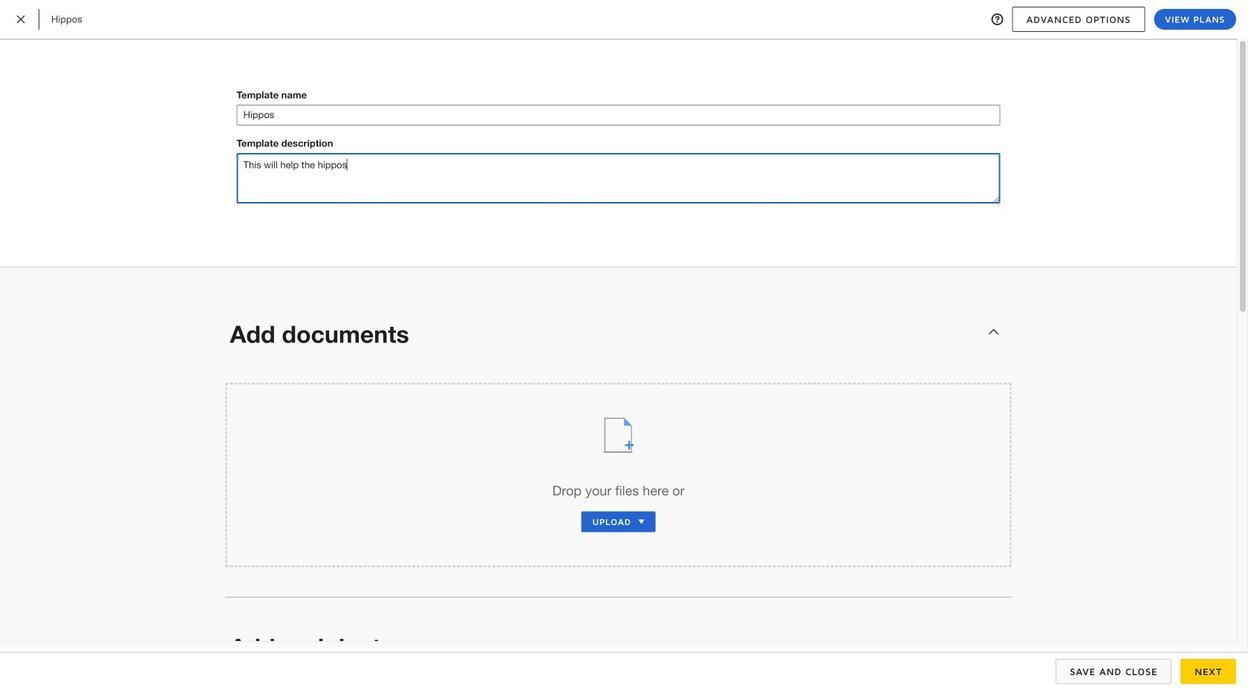 Task type: describe. For each thing, give the bounding box(es) containing it.
Template name text field
[[237, 106, 1000, 125]]

Description (optional) text field
[[237, 153, 1001, 204]]



Task type: vqa. For each thing, say whether or not it's contained in the screenshot.
the right MM/DD/YYYY text field
no



